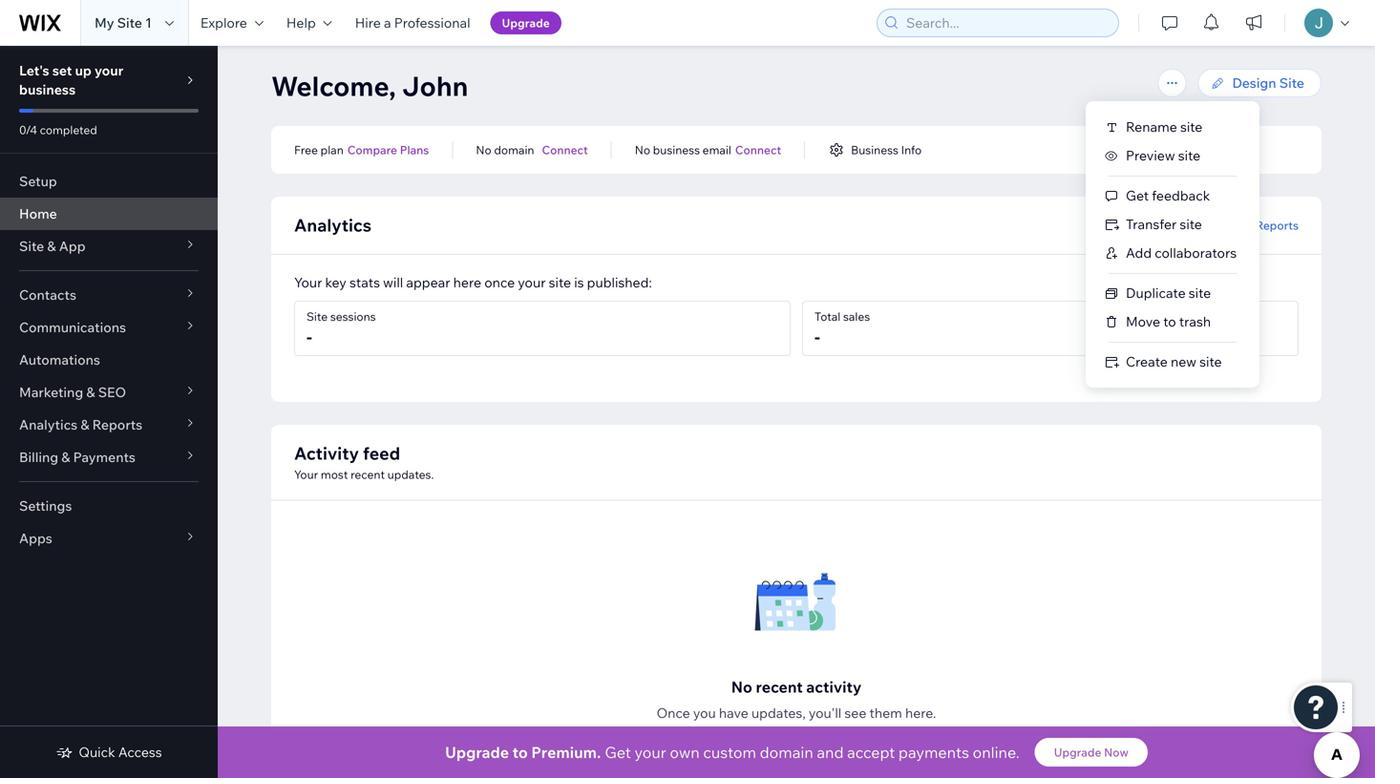 Task type: vqa. For each thing, say whether or not it's contained in the screenshot.
View
yes



Task type: describe. For each thing, give the bounding box(es) containing it.
quick
[[79, 744, 115, 761]]

add
[[1126, 245, 1152, 261]]

to for move
[[1164, 313, 1177, 330]]

setup
[[19, 173, 57, 190]]

site right design
[[1280, 75, 1305, 91]]

feedback
[[1152, 187, 1211, 204]]

key
[[325, 274, 347, 291]]

seo
[[98, 384, 126, 401]]

marketing & seo
[[19, 384, 126, 401]]

appear
[[406, 274, 450, 291]]

plans
[[400, 143, 429, 157]]

once
[[657, 705, 690, 722]]

premium.
[[532, 743, 601, 762]]

site for duplicate site
[[1189, 285, 1212, 301]]

0 horizontal spatial get
[[605, 743, 631, 762]]

1 vertical spatial domain
[[760, 743, 814, 762]]

preview site
[[1126, 147, 1201, 164]]

upgrade to premium. get your own custom domain and accept payments online.
[[445, 743, 1020, 762]]

free plan compare plans
[[294, 143, 429, 157]]

quick access
[[79, 744, 162, 761]]

analytics for analytics & reports
[[19, 417, 78, 433]]

business info button
[[828, 141, 922, 159]]

updates,
[[752, 705, 806, 722]]

no business email connect
[[635, 143, 782, 157]]

your inside let's set up your business
[[95, 62, 123, 79]]

site for rename site
[[1181, 118, 1203, 135]]

upgrade now button
[[1035, 738, 1148, 767]]

total
[[815, 310, 841, 324]]

help button
[[275, 0, 344, 46]]

move to trash button
[[1086, 308, 1260, 336]]

setup link
[[0, 165, 218, 198]]

Search... field
[[901, 10, 1113, 36]]

sessions
[[330, 310, 376, 324]]

you'll
[[809, 705, 842, 722]]

automations
[[19, 352, 100, 368]]

feed
[[363, 443, 400, 464]]

site for transfer site
[[1180, 216, 1203, 233]]

site sessions -
[[307, 310, 376, 348]]

apps
[[19, 530, 52, 547]]

1 connect from the left
[[542, 143, 588, 157]]

& for billing
[[61, 449, 70, 466]]

settings
[[19, 498, 72, 514]]

payments
[[73, 449, 136, 466]]

design site link
[[1198, 69, 1322, 97]]

design site
[[1233, 75, 1305, 91]]

site inside popup button
[[19, 238, 44, 255]]

1 vertical spatial business
[[653, 143, 700, 157]]

upgrade now
[[1054, 746, 1129, 760]]

hire a professional link
[[344, 0, 482, 46]]

my
[[95, 14, 114, 31]]

welcome, john
[[271, 69, 469, 103]]

preview site button
[[1086, 141, 1260, 170]]

1 your from the top
[[294, 274, 322, 291]]

communications button
[[0, 311, 218, 344]]

published:
[[587, 274, 652, 291]]

rename site
[[1126, 118, 1203, 135]]

no for recent
[[732, 678, 753, 697]]

transfer site
[[1126, 216, 1203, 233]]

menu containing rename site
[[1086, 113, 1260, 376]]

apps button
[[0, 523, 218, 555]]

your inside activity feed your most recent updates.
[[294, 468, 318, 482]]

2 connect from the left
[[735, 143, 782, 157]]

have
[[719, 705, 749, 722]]

reports for view all reports
[[1256, 218, 1299, 233]]

connect link for no business email connect
[[735, 141, 782, 159]]

view
[[1210, 218, 1237, 233]]

reports for analytics & reports
[[92, 417, 143, 433]]

view all reports button
[[1210, 217, 1299, 234]]

collaborators
[[1155, 245, 1237, 261]]

move
[[1126, 313, 1161, 330]]

see
[[845, 705, 867, 722]]

business info
[[851, 143, 922, 157]]

business
[[851, 143, 899, 157]]

- for site sessions -
[[307, 326, 312, 348]]

create new site
[[1126, 353, 1222, 370]]

recent inside activity feed your most recent updates.
[[351, 468, 385, 482]]

hire a professional
[[355, 14, 471, 31]]

no for domain
[[476, 143, 492, 157]]

home
[[19, 205, 57, 222]]

site left 1 at the top
[[117, 14, 142, 31]]

new
[[1171, 353, 1197, 370]]

and
[[817, 743, 844, 762]]

info
[[901, 143, 922, 157]]

app
[[59, 238, 86, 255]]

add collaborators button
[[1086, 239, 1260, 267]]

custom
[[703, 743, 757, 762]]

create new site button
[[1086, 348, 1260, 376]]

compare plans link
[[348, 141, 429, 159]]

business inside let's set up your business
[[19, 81, 76, 98]]



Task type: locate. For each thing, give the bounding box(es) containing it.
2 horizontal spatial your
[[635, 743, 667, 762]]

2 horizontal spatial no
[[732, 678, 753, 697]]

site right new
[[1200, 353, 1222, 370]]

business down let's
[[19, 81, 76, 98]]

- inside site sessions -
[[307, 326, 312, 348]]

reports inside "popup button"
[[92, 417, 143, 433]]

payments
[[899, 743, 970, 762]]

0 horizontal spatial to
[[513, 743, 528, 762]]

& left seo
[[86, 384, 95, 401]]

duplicate
[[1126, 285, 1186, 301]]

professional
[[394, 14, 471, 31]]

- inside total sales -
[[815, 326, 820, 348]]

get
[[1126, 187, 1149, 204], [605, 743, 631, 762]]

settings link
[[0, 490, 218, 523]]

your
[[294, 274, 322, 291], [294, 468, 318, 482]]

- for total sales -
[[815, 326, 820, 348]]

upgrade right professional
[[502, 16, 550, 30]]

2 vertical spatial your
[[635, 743, 667, 762]]

no
[[476, 143, 492, 157], [635, 143, 651, 157], [732, 678, 753, 697]]

preview
[[1126, 147, 1176, 164]]

access
[[118, 744, 162, 761]]

& up billing & payments
[[81, 417, 89, 433]]

connect
[[542, 143, 588, 157], [735, 143, 782, 157]]

free
[[294, 143, 318, 157]]

1 horizontal spatial analytics
[[294, 214, 372, 236]]

to inside move to trash button
[[1164, 313, 1177, 330]]

move to trash
[[1126, 313, 1212, 330]]

reports right all
[[1256, 218, 1299, 233]]

your left own
[[635, 743, 667, 762]]

up
[[75, 62, 92, 79]]

1 vertical spatial reports
[[92, 417, 143, 433]]

analytics inside "popup button"
[[19, 417, 78, 433]]

contacts button
[[0, 279, 218, 311]]

your left most
[[294, 468, 318, 482]]

here
[[453, 274, 482, 291]]

0 horizontal spatial connect link
[[542, 141, 588, 159]]

home link
[[0, 198, 218, 230]]

billing & payments button
[[0, 441, 218, 474]]

0 vertical spatial to
[[1164, 313, 1177, 330]]

0 vertical spatial your
[[95, 62, 123, 79]]

design
[[1233, 75, 1277, 91]]

& left app
[[47, 238, 56, 255]]

rename site button
[[1086, 113, 1260, 141]]

0 horizontal spatial no
[[476, 143, 492, 157]]

here.
[[906, 705, 937, 722]]

site inside transfer site button
[[1180, 216, 1203, 233]]

1 horizontal spatial -
[[815, 326, 820, 348]]

0 horizontal spatial domain
[[494, 143, 534, 157]]

plan
[[321, 143, 344, 157]]

0 horizontal spatial analytics
[[19, 417, 78, 433]]

updates.
[[388, 468, 434, 482]]

compare
[[348, 143, 397, 157]]

&
[[47, 238, 56, 255], [86, 384, 95, 401], [81, 417, 89, 433], [61, 449, 70, 466]]

0 vertical spatial business
[[19, 81, 76, 98]]

sales
[[844, 310, 870, 324]]

communications
[[19, 319, 126, 336]]

analytics up key
[[294, 214, 372, 236]]

automations link
[[0, 344, 218, 376]]

now
[[1104, 746, 1129, 760]]

marketing
[[19, 384, 83, 401]]

quick access button
[[56, 744, 162, 761]]

duplicate site
[[1126, 285, 1212, 301]]

1 horizontal spatial business
[[653, 143, 700, 157]]

analytics & reports button
[[0, 409, 218, 441]]

2 your from the top
[[294, 468, 318, 482]]

site up trash
[[1189, 285, 1212, 301]]

help
[[286, 14, 316, 31]]

reports down seo
[[92, 417, 143, 433]]

no right plans
[[476, 143, 492, 157]]

1 horizontal spatial get
[[1126, 187, 1149, 204]]

menu
[[1086, 113, 1260, 376]]

0/4
[[19, 123, 37, 137]]

online.
[[973, 743, 1020, 762]]

site inside site sessions -
[[307, 310, 328, 324]]

2 - from the left
[[815, 326, 820, 348]]

view all reports
[[1210, 218, 1299, 233]]

marketing & seo button
[[0, 376, 218, 409]]

site
[[117, 14, 142, 31], [1280, 75, 1305, 91], [19, 238, 44, 255], [307, 310, 328, 324]]

connect link for no domain connect
[[542, 141, 588, 159]]

explore
[[201, 14, 247, 31]]

no for business
[[635, 143, 651, 157]]

0 vertical spatial get
[[1126, 187, 1149, 204]]

& for analytics
[[81, 417, 89, 433]]

domain
[[494, 143, 534, 157], [760, 743, 814, 762]]

1 vertical spatial your
[[294, 468, 318, 482]]

2 connect link from the left
[[735, 141, 782, 159]]

site inside create new site button
[[1200, 353, 1222, 370]]

stats
[[350, 274, 380, 291]]

to left premium.
[[513, 743, 528, 762]]

site up collaborators
[[1180, 216, 1203, 233]]

site up preview site button
[[1181, 118, 1203, 135]]

your left key
[[294, 274, 322, 291]]

1 vertical spatial get
[[605, 743, 631, 762]]

site inside duplicate site button
[[1189, 285, 1212, 301]]

trash
[[1180, 313, 1212, 330]]

-
[[307, 326, 312, 348], [815, 326, 820, 348]]

a
[[384, 14, 391, 31]]

my site 1
[[95, 14, 152, 31]]

1 connect link from the left
[[542, 141, 588, 159]]

is
[[574, 274, 584, 291]]

site & app
[[19, 238, 86, 255]]

0 vertical spatial reports
[[1256, 218, 1299, 233]]

1 horizontal spatial domain
[[760, 743, 814, 762]]

once
[[485, 274, 515, 291]]

no inside no recent activity once you have updates, you'll see them here.
[[732, 678, 753, 697]]

billing & payments
[[19, 449, 136, 466]]

1 horizontal spatial your
[[518, 274, 546, 291]]

upgrade for upgrade
[[502, 16, 550, 30]]

0 horizontal spatial business
[[19, 81, 76, 98]]

upgrade for upgrade now
[[1054, 746, 1102, 760]]

1 horizontal spatial to
[[1164, 313, 1177, 330]]

activity
[[807, 678, 862, 697]]

upgrade left premium.
[[445, 743, 509, 762]]

create
[[1126, 353, 1168, 370]]

them
[[870, 705, 903, 722]]

get up transfer at the top of the page
[[1126, 187, 1149, 204]]

0 vertical spatial analytics
[[294, 214, 372, 236]]

welcome,
[[271, 69, 396, 103]]

recent inside no recent activity once you have updates, you'll see them here.
[[756, 678, 803, 697]]

analytics for analytics
[[294, 214, 372, 236]]

completed
[[40, 123, 97, 137]]

1 horizontal spatial connect
[[735, 143, 782, 157]]

most
[[321, 468, 348, 482]]

1 vertical spatial recent
[[756, 678, 803, 697]]

1 vertical spatial analytics
[[19, 417, 78, 433]]

recent up "updates," on the bottom right of page
[[756, 678, 803, 697]]

get right premium.
[[605, 743, 631, 762]]

billing
[[19, 449, 58, 466]]

reports
[[1256, 218, 1299, 233], [92, 417, 143, 433]]

activity
[[294, 443, 359, 464]]

reports inside button
[[1256, 218, 1299, 233]]

1 horizontal spatial recent
[[756, 678, 803, 697]]

& inside marketing & seo popup button
[[86, 384, 95, 401]]

1 horizontal spatial no
[[635, 143, 651, 157]]

your right the up
[[95, 62, 123, 79]]

get feedback
[[1126, 187, 1211, 204]]

activity feed your most recent updates.
[[294, 443, 434, 482]]

site inside preview site button
[[1179, 147, 1201, 164]]

your right once
[[518, 274, 546, 291]]

recent down feed
[[351, 468, 385, 482]]

no left email
[[635, 143, 651, 157]]

sidebar element
[[0, 46, 218, 779]]

duplicate site button
[[1086, 279, 1260, 308]]

& for site
[[47, 238, 56, 255]]

site down home
[[19, 238, 44, 255]]

0 horizontal spatial connect
[[542, 143, 588, 157]]

analytics down "marketing"
[[19, 417, 78, 433]]

0 horizontal spatial recent
[[351, 468, 385, 482]]

john
[[402, 69, 469, 103]]

1 vertical spatial your
[[518, 274, 546, 291]]

business left email
[[653, 143, 700, 157]]

0 horizontal spatial your
[[95, 62, 123, 79]]

site down the rename site button
[[1179, 147, 1201, 164]]

& for marketing
[[86, 384, 95, 401]]

rename
[[1126, 118, 1178, 135]]

your key stats will appear here once your site is published:
[[294, 274, 652, 291]]

0 horizontal spatial reports
[[92, 417, 143, 433]]

upgrade left now
[[1054, 746, 1102, 760]]

no up the have
[[732, 678, 753, 697]]

upgrade
[[502, 16, 550, 30], [445, 743, 509, 762], [1054, 746, 1102, 760]]

1 vertical spatial to
[[513, 743, 528, 762]]

0 vertical spatial domain
[[494, 143, 534, 157]]

to left trash
[[1164, 313, 1177, 330]]

0 vertical spatial your
[[294, 274, 322, 291]]

upgrade for upgrade to premium. get your own custom domain and accept payments online.
[[445, 743, 509, 762]]

analytics & reports
[[19, 417, 143, 433]]

site inside the rename site button
[[1181, 118, 1203, 135]]

you
[[693, 705, 716, 722]]

transfer site button
[[1086, 210, 1260, 239]]

0 horizontal spatial -
[[307, 326, 312, 348]]

& inside billing & payments dropdown button
[[61, 449, 70, 466]]

no recent activity once you have updates, you'll see them here.
[[657, 678, 937, 722]]

site & app button
[[0, 230, 218, 263]]

to
[[1164, 313, 1177, 330], [513, 743, 528, 762]]

1 horizontal spatial connect link
[[735, 141, 782, 159]]

& inside site & app popup button
[[47, 238, 56, 255]]

site for preview site
[[1179, 147, 1201, 164]]

recent
[[351, 468, 385, 482], [756, 678, 803, 697]]

get inside button
[[1126, 187, 1149, 204]]

& right billing
[[61, 449, 70, 466]]

to for upgrade
[[513, 743, 528, 762]]

1 - from the left
[[307, 326, 312, 348]]

site left is
[[549, 274, 571, 291]]

& inside the analytics & reports "popup button"
[[81, 417, 89, 433]]

1 horizontal spatial reports
[[1256, 218, 1299, 233]]

0 vertical spatial recent
[[351, 468, 385, 482]]

site left sessions
[[307, 310, 328, 324]]



